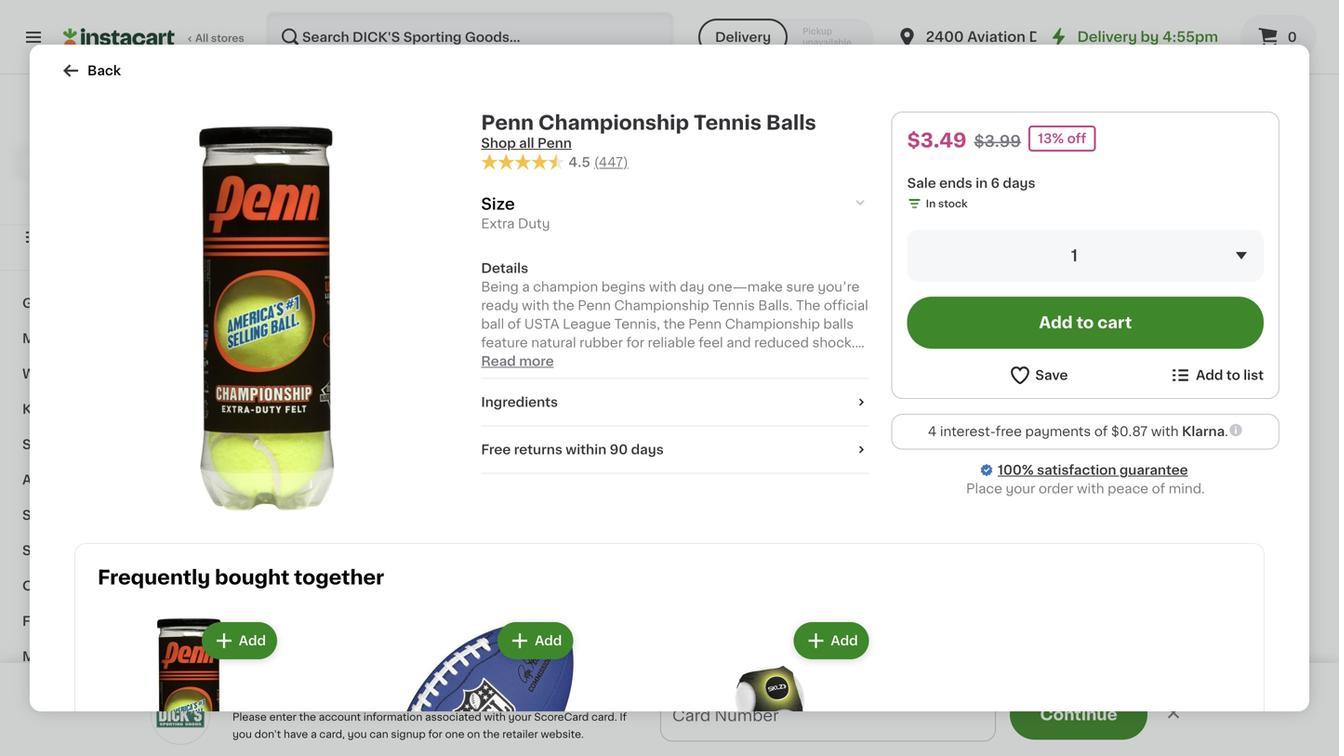 Task type: describe. For each thing, give the bounding box(es) containing it.
duffel
[[1011, 56, 1052, 69]]

to inside "treatment tracker modal" dialog
[[889, 715, 906, 731]]

health
[[89, 615, 133, 628]]

delivery for delivery
[[715, 31, 771, 44]]

lite
[[1144, 445, 1169, 458]]

with up retailer in the left bottom of the page
[[484, 712, 506, 722]]

black, for nike dri-fit everyday plus cushion training no-show socks
[[1144, 110, 1177, 120]]

penn championship tennis balls shop all penn
[[481, 113, 817, 150]]

back button
[[60, 60, 121, 82]]

black, l, 13 total options
[[625, 110, 752, 120]]

tennis down cracking.
[[669, 392, 711, 405]]

•
[[786, 715, 792, 730]]

information
[[364, 712, 423, 722]]

$3.49
[[908, 131, 967, 150]]

fit for nike
[[551, 37, 571, 50]]

1 you from the left
[[233, 729, 252, 740]]

add inside "treatment tracker modal" dialog
[[795, 715, 828, 731]]

championship down the balls.
[[725, 318, 820, 331]]

$ 39 98 $69.99 nike women's zoom lite 3 tennis shoes
[[1144, 402, 1277, 458]]

item carousel region containing women's apparel
[[279, 549, 1302, 756]]

details button
[[481, 259, 870, 278]]

championship up tennis,
[[615, 299, 710, 312]]

1 horizontal spatial stock
[[939, 199, 968, 209]]

00 for kids'
[[837, 13, 852, 24]]

days for sale ends in 6 days
[[1003, 177, 1036, 190]]

the up have
[[299, 712, 316, 722]]

bag
[[1055, 56, 1081, 69]]

$ 28 00 for dri-
[[629, 13, 678, 32]]

0 vertical spatial free
[[996, 425, 1022, 438]]

ball inside the nike essential ball pump
[[1066, 427, 1090, 440]]

website.
[[541, 729, 584, 740]]

a inside the being a champion begins with day one—make sure you're ready with the penn championship tennis balls. the official ball of usta league tennis, the penn championship balls feature natural rubber for reliable feel and reduced shock. interlocked wool fiber provides durability along with deep- elastic seams that reduce cracking. the penn championship regular duty tennis balls are there from day one to match one.    features:
[[522, 281, 530, 294]]

nike for nike dri-fit everyday plus cushion training crew socks
[[625, 37, 654, 50]]

are
[[749, 392, 769, 405]]

regular
[[580, 392, 630, 405]]

delivery for delivery by 4:55pm
[[1078, 30, 1138, 44]]

total for black/white, s, 2 total options
[[889, 110, 914, 120]]

$ up nike dri-fit everyday plus cushion training crew socks
[[629, 13, 636, 24]]

wool
[[558, 355, 589, 368]]

shoes inside the $ 39 98 $69.99 nike women's zoom lite 3 tennis shoes
[[1230, 445, 1270, 458]]

duty,
[[309, 480, 338, 491]]

service type group
[[699, 19, 874, 56]]

crew inside nike kids' everyday cushioned crew socks - black
[[872, 56, 906, 69]]

adidas
[[971, 37, 1015, 50]]

4.5
[[569, 156, 590, 169]]

with down details button
[[649, 281, 677, 294]]

cushion inside 28 nike dri-fit everyday plus cushion training no-show socks
[[1175, 56, 1229, 69]]

the left retailer in the left bottom of the page
[[483, 729, 500, 740]]

more for more button
[[1005, 718, 1033, 728]]

1 horizontal spatial of
[[1095, 425, 1108, 438]]

penn championship tennis balls image
[[74, 127, 459, 511]]

00 for men's
[[491, 13, 505, 24]]

& for health
[[75, 615, 85, 628]]

tennis down one—make
[[713, 299, 755, 312]]

total for extra duty, 2 total options
[[349, 480, 374, 491]]

read more
[[481, 355, 554, 368]]

women's down duty,
[[279, 558, 374, 577]]

add to list
[[1197, 369, 1264, 382]]

fit inside nike dri-fit everyday plus cushion training crew socks
[[682, 37, 702, 50]]

1 vertical spatial in
[[976, 177, 988, 190]]

from
[[811, 392, 841, 405]]

card!
[[413, 692, 449, 705]]

0 vertical spatial scorecard
[[336, 692, 410, 705]]

0 horizontal spatial shoes
[[22, 438, 64, 451]]

penn inside penn championship tennis balls shop all penn
[[481, 113, 534, 133]]

sure
[[786, 281, 815, 294]]

one inside the being a champion begins with day one—make sure you're ready with the penn championship tennis balls. the official ball of usta league tennis, the penn championship balls feature natural rubber for reliable feel and reduced shock. interlocked wool fiber provides durability along with deep- elastic seams that reduce cracking. the penn championship regular duty tennis balls are there from day one to match one.    features:
[[481, 411, 506, 424]]

hydration link
[[11, 710, 226, 745]]

pump for nike essential ball pump
[[971, 445, 1009, 458]]

- inside nike kids' everyday cushioned crew socks - black
[[798, 74, 804, 87]]

interlocked
[[481, 355, 555, 368]]

the up reliable
[[664, 318, 685, 331]]

$ 28 00 for men's
[[456, 13, 505, 32]]

ingredients
[[481, 396, 558, 409]]

1 horizontal spatial the
[[796, 299, 821, 312]]

cushion inside nike dri-fit everyday plus cushion training crew socks
[[656, 56, 710, 69]]

penn up feel
[[689, 318, 722, 331]]

$ inside $ 15 00
[[975, 403, 982, 413]]

1 $69.99 from the left
[[858, 408, 905, 421]]

(447) button
[[594, 153, 629, 171]]

defender
[[1018, 37, 1080, 50]]

plus inside nike dri-fit everyday plus cushion training crew socks
[[625, 56, 653, 69]]

next
[[672, 715, 710, 731]]

dri- inside nike dri-fit everyday plus cushion training crew socks
[[657, 37, 682, 50]]

the down champion in the top of the page
[[553, 299, 575, 312]]

large
[[971, 56, 1008, 69]]

$39.98 original price: $69.99 element
[[1144, 400, 1302, 424]]

options for black, l, 13 total options
[[712, 110, 752, 120]]

$3.49 $3.99
[[908, 131, 1022, 150]]

calia
[[279, 37, 319, 50]]

sports for sports gear accessories
[[22, 544, 67, 557]]

balls.
[[759, 299, 793, 312]]

black, l, 4 total options
[[1144, 110, 1267, 120]]

product group containing 39
[[1144, 234, 1302, 508]]

match
[[526, 411, 568, 424]]

1 vertical spatial extra
[[279, 480, 307, 491]]

2 for s,
[[880, 110, 887, 120]]

options down satisfaction
[[1055, 480, 1095, 491]]

2 horizontal spatial your
[[1006, 482, 1036, 495]]

fitness & health
[[22, 615, 133, 628]]

sporting for dick's sporting goods
[[91, 139, 149, 152]]

options for black, l, 4 total options
[[1227, 110, 1267, 120]]

duty inside size extra duty
[[518, 217, 550, 230]]

goods for dick's sporting goods
[[152, 139, 197, 152]]

dick's for dick's sporting goods ball pump
[[452, 427, 498, 440]]

extra inside size extra duty
[[481, 217, 515, 230]]

$11.99 original price: $12.99 element
[[452, 400, 610, 424]]

0 vertical spatial sports
[[344, 176, 413, 195]]

outdoors & recreation link
[[11, 568, 226, 604]]

plus inside 28 nike dri-fit everyday plus cushion training no-show socks
[[1144, 56, 1172, 69]]

dri- for 28
[[1177, 37, 1201, 50]]

championship inside "penn championship tennis balls"
[[316, 427, 411, 440]]

order
[[1039, 482, 1074, 495]]

ball inside dick's sporting goods ball pump
[[452, 445, 476, 458]]

one—make
[[708, 281, 783, 294]]

9.5,
[[1220, 480, 1240, 491]]

being
[[481, 281, 519, 294]]

nike for nike essential ball pump
[[971, 427, 1000, 440]]

balls for penn championship tennis balls
[[325, 445, 356, 458]]

total for black, l, 4 total options
[[1200, 110, 1225, 120]]

2 horizontal spatial &
[[417, 176, 434, 195]]

hydration
[[22, 721, 90, 734]]

11 99
[[463, 402, 496, 421]]

tennis inside "penn championship tennis balls"
[[279, 445, 321, 458]]

associated
[[425, 712, 482, 722]]

save for save
[[1036, 369, 1068, 382]]

dick's for dick's sporting goods
[[40, 139, 88, 152]]

(166)
[[1040, 466, 1066, 476]]

0 horizontal spatial in
[[676, 128, 685, 139]]

1 vertical spatial 4
[[928, 425, 937, 438]]

feel
[[699, 336, 723, 350]]

balls inside the being a champion begins with day one—make sure you're ready with the penn championship tennis balls. the official ball of usta league tennis, the penn championship balls feature natural rubber for reliable feel and reduced shock. interlocked wool fiber provides durability along with deep- elastic seams that reduce cracking. the penn championship regular duty tennis balls are there from day one to match one.    features:
[[714, 392, 746, 405]]

0 vertical spatial dick's sporting goods logo image
[[101, 97, 136, 132]]

dr
[[1029, 30, 1047, 44]]

1 vertical spatial your
[[302, 692, 333, 705]]

15
[[982, 402, 1004, 421]]

with down reduced
[[790, 355, 818, 368]]

retailer
[[503, 729, 538, 740]]

mcs
[[798, 464, 830, 477]]

all
[[195, 33, 209, 43]]

in stock
[[926, 199, 968, 209]]

for inside the save with your scorecard card! please enter the account information associated with your scorecard card. if you don't have a card, you can signup for one on the retailer website.
[[428, 729, 443, 740]]

$3.49 original price: $3.99 element
[[279, 400, 437, 424]]

dick's sporting goods
[[40, 139, 197, 152]]

shock.
[[813, 336, 855, 350]]

black, for nike dri-fit everyday plus cushion training crew socks
[[625, 110, 657, 120]]

sale
[[908, 177, 937, 190]]

total right '9'
[[1028, 480, 1052, 491]]

essential
[[1004, 427, 1063, 440]]

women's inside nike women's hyperdiamond 4 pro mcs softball cleats - black
[[831, 427, 891, 440]]

1 field
[[908, 230, 1264, 282]]

with down 100% satisfaction guarantee on the bottom of page
[[1077, 482, 1105, 495]]

add to list button
[[1170, 364, 1264, 387]]

2 horizontal spatial 4
[[1191, 110, 1198, 120]]

calia women's shirred strapless bandeau
[[279, 37, 433, 69]]

men's
[[484, 37, 523, 50]]

get
[[504, 715, 534, 731]]

size
[[481, 196, 515, 212]]

championship up $12.99
[[481, 392, 576, 405]]

rubber
[[580, 336, 623, 350]]

sports gear accessories link
[[11, 533, 226, 568]]

0 horizontal spatial the
[[716, 374, 740, 387]]

by
[[1141, 30, 1160, 44]]

55 adidas defender iv large duffel bag
[[971, 13, 1095, 69]]

nike essential ball pump
[[971, 427, 1090, 458]]

0 horizontal spatial stock
[[688, 128, 717, 139]]

gear for sports gear
[[70, 509, 103, 522]]

floor
[[707, 427, 740, 440]]

0 button
[[1241, 15, 1317, 60]]

returns
[[514, 443, 563, 456]]

(81)
[[521, 466, 540, 476]]

along
[[751, 355, 787, 368]]

penn inside "penn championship tennis balls"
[[279, 427, 312, 440]]

1 vertical spatial day
[[845, 392, 869, 405]]

free inside "treatment tracker modal" dialog
[[538, 715, 572, 731]]

women link
[[11, 356, 226, 392]]

many in stock
[[644, 128, 717, 139]]

fiber
[[593, 355, 623, 368]]

goods for dick's sporting goods ball pump
[[561, 427, 605, 440]]

everyday inside nike kids' everyday cushioned crew socks - black
[[866, 37, 927, 50]]

shirred
[[386, 37, 433, 50]]

women's inside calia women's shirred strapless bandeau
[[323, 37, 383, 50]]

you're
[[818, 281, 860, 294]]

feature
[[481, 336, 528, 350]]

volt/blk, 9 total options
[[971, 480, 1095, 491]]

nike inside the $ 39 98 $69.99 nike women's zoom lite 3 tennis shoes
[[1144, 427, 1173, 440]]

2 you from the left
[[348, 729, 367, 740]]

1 horizontal spatial scorecard
[[534, 712, 589, 722]]

cart
[[1098, 315, 1132, 331]]

product group containing $69.99
[[798, 234, 956, 527]]

3 inside the $ 39 98 $69.99 nike women's zoom lite 3 tennis shoes
[[1172, 445, 1181, 458]]

duty inside the being a champion begins with day one—make sure you're ready with the penn championship tennis balls. the official ball of usta league tennis, the penn championship balls feature natural rubber for reliable feel and reduced shock. interlocked wool fiber provides durability along with deep- elastic seams that reduce cracking. the penn championship regular duty tennis balls are there from day one to match one.    features:
[[633, 392, 665, 405]]

if
[[620, 712, 627, 722]]

$ inside the $ 39 98 $69.99 nike women's zoom lite 3 tennis shoes
[[1148, 403, 1155, 413]]

other sports & activities
[[279, 176, 537, 195]]

$ up quarter
[[456, 13, 463, 24]]

kids
[[22, 403, 52, 416]]

options for extra duty, 2 total options
[[376, 480, 416, 491]]

within
[[566, 443, 607, 456]]



Task type: locate. For each thing, give the bounding box(es) containing it.
scorecard
[[336, 692, 410, 705], [534, 712, 589, 722]]

dri- up show
[[1177, 37, 1201, 50]]

one inside the save with your scorecard card! please enter the account information associated with your scorecard card. if you don't have a card, you can signup for one on the retailer website.
[[445, 729, 465, 740]]

l, for nike dri-fit everyday plus cushion training crew socks
[[660, 110, 669, 120]]

delivery left by
[[1078, 30, 1138, 44]]

1 vertical spatial sports
[[22, 509, 67, 522]]

gear inside sports gear link
[[70, 509, 103, 522]]

1 horizontal spatial plus
[[1144, 56, 1172, 69]]

add to cart
[[1040, 315, 1132, 331]]

black,
[[625, 110, 657, 120], [1144, 110, 1177, 120]]

90
[[610, 443, 628, 456]]

your up retailer in the left bottom of the page
[[509, 712, 532, 722]]

0 horizontal spatial 4
[[899, 445, 908, 458]]

interest-
[[940, 425, 996, 438]]

bought
[[215, 568, 290, 587]]

total right duty,
[[349, 480, 374, 491]]

balls for penn championship tennis balls shop all penn
[[766, 113, 817, 133]]

socks up the black, l, 4 total options
[[1208, 74, 1248, 87]]

a right being
[[522, 281, 530, 294]]

more inside button
[[1005, 718, 1033, 728]]

1 28 from the left
[[463, 13, 489, 32]]

dri-
[[527, 37, 551, 50], [657, 37, 682, 50], [1177, 37, 1201, 50]]

strapless
[[279, 56, 340, 69]]

dri- up 13 in the top of the page
[[657, 37, 682, 50]]

scorecard up information
[[336, 692, 410, 705]]

kids'
[[831, 37, 863, 50]]

3 28 from the left
[[1155, 13, 1181, 32]]

fit right men's
[[551, 37, 571, 50]]

1 vertical spatial accessories
[[106, 544, 189, 557]]

- inside nike women's hyperdiamond 4 pro mcs softball cleats - black
[[932, 464, 938, 477]]

the down durability
[[716, 374, 740, 387]]

1 horizontal spatial shoes
[[1230, 445, 1270, 458]]

13
[[672, 110, 683, 120]]

1 horizontal spatial fit
[[682, 37, 702, 50]]

0 vertical spatial &
[[417, 176, 434, 195]]

read
[[481, 355, 516, 368]]

2 horizontal spatial 3
[[1172, 445, 1181, 458]]

1 l, from the left
[[660, 110, 669, 120]]

1 fit from the left
[[551, 37, 571, 50]]

nike inside the nike essential ball pump
[[971, 427, 1000, 440]]

1 vertical spatial 3
[[1172, 445, 1181, 458]]

for down tennis,
[[627, 336, 645, 350]]

sports up outdoors
[[22, 544, 67, 557]]

0 horizontal spatial goods
[[152, 139, 197, 152]]

nike down '24'
[[798, 37, 827, 50]]

everyday inside nike dri-fit everyday plus cushion training crew socks
[[705, 37, 767, 50]]

& for recreation
[[89, 580, 100, 593]]

fit
[[551, 37, 571, 50], [682, 37, 702, 50], [1201, 37, 1221, 50]]

& inside 'outdoors & recreation' link
[[89, 580, 100, 593]]

your up account
[[302, 692, 333, 705]]

pump down interest-
[[971, 445, 1009, 458]]

total right s,
[[889, 110, 914, 120]]

in down 13 in the top of the page
[[676, 128, 685, 139]]

socks inside nike men's dri-fit quarter socks
[[506, 56, 545, 69]]

99 inside '11 99'
[[482, 403, 496, 413]]

everyday
[[705, 37, 767, 50], [866, 37, 927, 50], [1224, 37, 1286, 50]]

dick's sporting goods logo image
[[101, 97, 136, 132], [151, 686, 210, 745]]

with up enter
[[269, 692, 299, 705]]

nike down 15
[[971, 427, 1000, 440]]

of
[[508, 318, 521, 331], [1095, 425, 1108, 438], [1152, 482, 1166, 495]]

0 vertical spatial save
[[1036, 369, 1068, 382]]

cushioned
[[798, 56, 869, 69]]

1 plus from the left
[[625, 56, 653, 69]]

1 vertical spatial sporting
[[502, 427, 558, 440]]

1 horizontal spatial $3.99
[[974, 133, 1022, 149]]

mind.
[[1169, 482, 1205, 495]]

1 horizontal spatial dick's sporting goods logo image
[[151, 686, 210, 745]]

to left "cart"
[[1077, 315, 1094, 331]]

place
[[967, 482, 1003, 495]]

options inside black/bronze, 9.5, medium/b, 20 total options
[[1187, 495, 1227, 506]]

save inside the save with your scorecard card! please enter the account information associated with your scorecard card. if you don't have a card, you can signup for one on the retailer website.
[[233, 692, 266, 705]]

$ inside the $ 24 00
[[802, 13, 809, 24]]

1 horizontal spatial pump
[[744, 427, 782, 440]]

& inside fitness & health link
[[75, 615, 85, 628]]

1 horizontal spatial a
[[522, 281, 530, 294]]

shoes link
[[11, 427, 226, 462]]

0 horizontal spatial 3
[[290, 402, 303, 421]]

tennis right 13 in the top of the page
[[694, 113, 762, 133]]

1 horizontal spatial in
[[976, 177, 988, 190]]

1 vertical spatial dick's
[[452, 427, 498, 440]]

1 vertical spatial $3.99
[[326, 408, 364, 421]]

ends
[[940, 177, 973, 190]]

2 vertical spatial &
[[75, 615, 85, 628]]

nike for nike women's hyperdiamond 4 pro mcs softball cleats - black
[[798, 427, 827, 440]]

more up sales
[[22, 650, 57, 663]]

0 vertical spatial in
[[676, 128, 685, 139]]

sports
[[344, 176, 413, 195], [22, 509, 67, 522], [22, 544, 67, 557]]

1 horizontal spatial cushion
[[1175, 56, 1229, 69]]

sports right other
[[344, 176, 413, 195]]

0 vertical spatial 4
[[1191, 110, 1198, 120]]

socks up 13 in the top of the page
[[662, 74, 702, 87]]

duty up the "features:"
[[633, 392, 665, 405]]

accessories up frequently on the left bottom of the page
[[106, 544, 189, 557]]

2 right duty,
[[340, 480, 347, 491]]

dri- right men's
[[527, 37, 551, 50]]

no-
[[1144, 74, 1169, 87]]

1 vertical spatial dick's sporting goods logo image
[[151, 686, 210, 745]]

sporting for dick's sporting goods ball pump
[[502, 427, 558, 440]]

0 horizontal spatial sporting
[[91, 139, 149, 152]]

pump inside the nike essential ball pump
[[971, 445, 1009, 458]]

2 vertical spatial your
[[509, 712, 532, 722]]

balls inside penn championship tennis balls shop all penn
[[766, 113, 817, 133]]

1 horizontal spatial on
[[647, 715, 668, 731]]

penn up "league" on the top left of the page
[[578, 299, 611, 312]]

off
[[1068, 132, 1087, 145]]

you left can
[[348, 729, 367, 740]]

1 dri- from the left
[[527, 37, 551, 50]]

gifting
[[22, 297, 69, 310]]

3 inside "treatment tracker modal" dialog
[[713, 715, 724, 731]]

1 horizontal spatial duty
[[633, 392, 665, 405]]

$ up calia
[[283, 13, 290, 24]]

0 horizontal spatial delivery
[[715, 31, 771, 44]]

gear inside sports gear accessories link
[[70, 544, 103, 557]]

0 horizontal spatial $3.99
[[326, 408, 364, 421]]

get free delivery on next 3 orders • add $10.00 to qualify.
[[504, 715, 968, 731]]

2 vertical spatial sports
[[22, 544, 67, 557]]

nike for nike kids' everyday cushioned crew socks - black
[[798, 37, 827, 50]]

1 horizontal spatial $69.99
[[1205, 408, 1251, 421]]

nike up black, l, 13 total options
[[625, 37, 654, 50]]

0 vertical spatial of
[[508, 318, 521, 331]]

3 left 49
[[290, 402, 303, 421]]

medium/b,
[[1242, 480, 1300, 491]]

dri- inside 28 nike dri-fit everyday plus cushion training no-show socks
[[1177, 37, 1201, 50]]

sports gear
[[22, 509, 103, 522]]

0 vertical spatial your
[[1006, 482, 1036, 495]]

2
[[880, 110, 887, 120], [340, 480, 347, 491]]

pump inside dick's sporting goods ball pump
[[479, 445, 517, 458]]

shop
[[481, 137, 516, 150]]

2 item carousel region from the top
[[279, 549, 1302, 756]]

ball
[[481, 318, 504, 331]]

0
[[1288, 31, 1297, 44]]

2 vertical spatial 4
[[899, 445, 908, 458]]

39
[[1155, 402, 1181, 421]]

all
[[519, 137, 535, 150]]

black down cushioned
[[807, 74, 843, 87]]

3 everyday from the left
[[1224, 37, 1286, 50]]

0 vertical spatial gear
[[70, 509, 103, 522]]

2 horizontal spatial balls
[[766, 113, 817, 133]]

features:
[[603, 411, 676, 424]]

more inside "link"
[[22, 650, 57, 663]]

1 vertical spatial the
[[716, 374, 740, 387]]

the down sure
[[796, 299, 821, 312]]

1 vertical spatial crew
[[625, 74, 659, 87]]

options up $3.49
[[916, 110, 956, 120]]

2 training from the left
[[1233, 56, 1284, 69]]

to inside the being a champion begins with day one—make sure you're ready with the penn championship tennis balls. the official ball of usta league tennis, the penn championship balls feature natural rubber for reliable feel and reduced shock. interlocked wool fiber provides durability along with deep- elastic seams that reduce cracking. the penn championship regular duty tennis balls are there from day one to match one.    features:
[[509, 411, 523, 424]]

1 horizontal spatial everyday
[[866, 37, 927, 50]]

2 plus from the left
[[1144, 56, 1172, 69]]

black down the mcs in the bottom right of the page
[[798, 482, 834, 495]]

accessories up sports gear
[[22, 474, 105, 487]]

49
[[304, 403, 319, 413]]

black/white,
[[798, 110, 866, 120]]

0 horizontal spatial accessories
[[22, 474, 105, 487]]

3
[[290, 402, 303, 421], [1172, 445, 1181, 458], [713, 715, 724, 731]]

item carousel region
[[279, 167, 1302, 534], [279, 549, 1302, 756]]

options down "penn championship tennis balls"
[[376, 480, 416, 491]]

0 horizontal spatial extra
[[279, 480, 307, 491]]

klarna
[[1182, 425, 1225, 438]]

penn up "shop"
[[481, 113, 534, 133]]

nike kids' everyday cushioned crew socks - black
[[798, 37, 949, 87]]

$ inside $ 18 99
[[283, 13, 290, 24]]

day down details button
[[680, 281, 705, 294]]

3 dri- from the left
[[1177, 37, 1201, 50]]

balls
[[766, 113, 817, 133], [714, 392, 746, 405], [325, 445, 356, 458]]

item carousel region containing other sports & activities
[[279, 167, 1302, 534]]

00 inside $ 15 00
[[1005, 403, 1020, 413]]

0 horizontal spatial training
[[713, 56, 765, 69]]

0 vertical spatial duty
[[518, 217, 550, 230]]

shoes down zoom
[[1230, 445, 1270, 458]]

55
[[982, 13, 1008, 32]]

0 horizontal spatial crew
[[625, 74, 659, 87]]

$3.99 up "penn championship tennis balls"
[[326, 408, 364, 421]]

women's up "hyperdiamond"
[[831, 427, 891, 440]]

men link
[[11, 321, 226, 356]]

1 horizontal spatial day
[[845, 392, 869, 405]]

2 right s,
[[880, 110, 887, 120]]

4 left pro
[[899, 445, 908, 458]]

plus up penn championship tennis balls shop all penn
[[625, 56, 653, 69]]

add inside add to list button
[[1197, 369, 1224, 382]]

0 vertical spatial a
[[522, 281, 530, 294]]

4 inside nike women's hyperdiamond 4 pro mcs softball cleats - black
[[899, 445, 908, 458]]

total down black/bronze, at bottom right
[[1160, 495, 1185, 506]]

$3.99 inside $3.49 $3.99
[[974, 133, 1022, 149]]

$3.99 up 6
[[974, 133, 1022, 149]]

2 vertical spatial of
[[1152, 482, 1166, 495]]

plus
[[625, 56, 653, 69], [1144, 56, 1172, 69]]

0 horizontal spatial -
[[798, 74, 804, 87]]

nike inside nike dri-fit everyday plus cushion training crew socks
[[625, 37, 654, 50]]

2 everyday from the left
[[866, 37, 927, 50]]

options
[[712, 110, 752, 120], [916, 110, 956, 120], [1227, 110, 1267, 120], [376, 480, 416, 491], [1055, 480, 1095, 491], [1187, 495, 1227, 506]]

1 horizontal spatial your
[[509, 712, 532, 722]]

$ up $0.87
[[1148, 403, 1155, 413]]

socks inside nike kids' everyday cushioned crew socks - black
[[910, 56, 949, 69]]

close image
[[1165, 704, 1183, 722]]

black inside nike women's hyperdiamond 4 pro mcs softball cleats - black
[[798, 482, 834, 495]]

delivery inside "button"
[[715, 31, 771, 44]]

options down 9.5,
[[1187, 495, 1227, 506]]

scorecard up the website.
[[534, 712, 589, 722]]

1 horizontal spatial one
[[481, 411, 506, 424]]

softball
[[833, 464, 884, 477]]

nike inside nike men's dri-fit quarter socks
[[452, 37, 481, 50]]

place your order with peace of mind.
[[967, 482, 1205, 495]]

0 horizontal spatial on
[[467, 729, 480, 740]]

$3.99
[[974, 133, 1022, 149], [326, 408, 364, 421]]

pump for charge bike floor pump
[[744, 427, 782, 440]]

training inside 28 nike dri-fit everyday plus cushion training no-show socks
[[1233, 56, 1284, 69]]

00 right 15
[[1005, 403, 1020, 413]]

penn down $ 3 49
[[279, 427, 312, 440]]

socks down 2400
[[910, 56, 949, 69]]

dri- for nike
[[527, 37, 551, 50]]

qualify.
[[910, 715, 968, 731]]

total right 13 in the top of the page
[[685, 110, 710, 120]]

& down sports gear accessories
[[89, 580, 100, 593]]

tennis inside penn championship tennis balls shop all penn
[[694, 113, 762, 133]]

everyday left 0
[[1224, 37, 1286, 50]]

save inside "button"
[[1036, 369, 1068, 382]]

instacart logo image
[[63, 26, 175, 48]]

days for free returns within 90 days
[[631, 443, 664, 456]]

goods inside dick's sporting goods ball pump
[[561, 427, 605, 440]]

tennis down $ 3 49
[[279, 445, 321, 458]]

sports for sports gear
[[22, 509, 67, 522]]

quarter
[[452, 56, 503, 69]]

championship inside penn championship tennis balls shop all penn
[[539, 113, 689, 133]]

women's down $39.98 original price: $69.99 element
[[1177, 427, 1237, 440]]

championship up (447) button
[[539, 113, 689, 133]]

99 inside $ 18 99
[[314, 13, 328, 24]]

crew inside nike dri-fit everyday plus cushion training crew socks
[[625, 74, 659, 87]]

2 fit from the left
[[682, 37, 702, 50]]

1 horizontal spatial $ 28 00
[[629, 13, 678, 32]]

2 cushion from the left
[[1175, 56, 1229, 69]]

product group containing 15
[[971, 234, 1129, 515]]

of inside the being a champion begins with day one—make sure you're ready with the penn championship tennis balls. the official ball of usta league tennis, the penn championship balls feature natural rubber for reliable feel and reduced shock. interlocked wool fiber provides durability along with deep- elastic seams that reduce cracking. the penn championship regular duty tennis balls are there from day one to match one.    features:
[[508, 318, 521, 331]]

tennis,
[[615, 318, 660, 331]]

$12.99
[[503, 408, 546, 421]]

24
[[809, 13, 835, 32]]

0 horizontal spatial a
[[311, 729, 317, 740]]

nike up no-
[[1144, 37, 1173, 50]]

0 vertical spatial 99
[[314, 13, 328, 24]]

everyday inside 28 nike dri-fit everyday plus cushion training no-show socks
[[1224, 37, 1286, 50]]

options for black/white, s, 2 total options
[[916, 110, 956, 120]]

pump down are
[[744, 427, 782, 440]]

dick's
[[40, 139, 88, 152], [452, 427, 498, 440]]

0 horizontal spatial 99
[[314, 13, 328, 24]]

28 for men's
[[463, 13, 489, 32]]

fit inside 28 nike dri-fit everyday plus cushion training no-show socks
[[1201, 37, 1221, 50]]

one down the associated
[[445, 729, 465, 740]]

with
[[649, 281, 677, 294], [522, 299, 550, 312], [790, 355, 818, 368], [1152, 425, 1179, 438], [1077, 482, 1105, 495], [269, 692, 299, 705], [484, 712, 506, 722]]

0 horizontal spatial free
[[538, 715, 572, 731]]

$ 28 00
[[456, 13, 505, 32], [629, 13, 678, 32]]

nike inside 28 nike dri-fit everyday plus cushion training no-show socks
[[1144, 37, 1173, 50]]

the
[[553, 299, 575, 312], [664, 318, 685, 331], [299, 712, 316, 722], [483, 729, 500, 740]]

0 horizontal spatial of
[[508, 318, 521, 331]]

1 black, from the left
[[625, 110, 657, 120]]

with up usta
[[522, 299, 550, 312]]

1 horizontal spatial free
[[996, 425, 1022, 438]]

sale ends in 6 days
[[908, 177, 1036, 190]]

Card Number text field
[[661, 690, 995, 741]]

tennis inside the $ 39 98 $69.99 nike women's zoom lite 3 tennis shoes
[[1184, 445, 1226, 458]]

deep-
[[821, 355, 861, 368]]

total for black, l, 13 total options
[[685, 110, 710, 120]]

stock down ends
[[939, 199, 968, 209]]

$69.99 inside the $ 39 98 $69.99 nike women's zoom lite 3 tennis shoes
[[1205, 408, 1251, 421]]

00 up nike dri-fit everyday plus cushion training crew socks
[[664, 13, 678, 24]]

peace
[[1108, 482, 1149, 495]]

reduced
[[755, 336, 809, 350]]

more for the more "link"
[[22, 650, 57, 663]]

men
[[22, 332, 52, 345]]

2 horizontal spatial of
[[1152, 482, 1166, 495]]

6
[[991, 177, 1000, 190]]

on inside the save with your scorecard card! please enter the account information associated with your scorecard card. if you don't have a card, you can signup for one on the retailer website.
[[467, 729, 480, 740]]

extra left duty,
[[279, 480, 307, 491]]

card.
[[592, 712, 617, 722]]

1 horizontal spatial l,
[[1179, 110, 1188, 120]]

1 horizontal spatial 2
[[880, 110, 887, 120]]

free returns within 90 days
[[481, 443, 664, 456]]

pump down '11 99'
[[479, 445, 517, 458]]

1 gear from the top
[[70, 509, 103, 522]]

save for save with your scorecard card! please enter the account information associated with your scorecard card. if you don't have a card, you can signup for one on the retailer website.
[[233, 692, 266, 705]]

0 vertical spatial 2
[[880, 110, 887, 120]]

$0.87
[[1112, 425, 1148, 438]]

1 horizontal spatial days
[[1003, 177, 1036, 190]]

women's inside the $ 39 98 $69.99 nike women's zoom lite 3 tennis shoes
[[1177, 427, 1237, 440]]

2400 aviation dr
[[926, 30, 1047, 44]]

$ 3 49
[[283, 402, 319, 421]]

black, down no-
[[1144, 110, 1177, 120]]

1 horizontal spatial 99
[[482, 403, 496, 413]]

ready
[[481, 299, 519, 312]]

penn up are
[[743, 374, 777, 387]]

fitness
[[22, 615, 71, 628]]

2 $69.99 from the left
[[1205, 408, 1251, 421]]

2 horizontal spatial everyday
[[1224, 37, 1286, 50]]

2 28 from the left
[[636, 13, 662, 32]]

treatment tracker modal dialog
[[242, 689, 1340, 756]]

1 vertical spatial free
[[538, 715, 572, 731]]

dick's inside dick's sporting goods ball pump
[[452, 427, 498, 440]]

1 horizontal spatial 4
[[928, 425, 937, 438]]

details
[[481, 262, 529, 275]]

black inside nike kids' everyday cushioned crew socks - black
[[807, 74, 843, 87]]

99 right 11
[[482, 403, 496, 413]]

0 vertical spatial $3.99
[[974, 133, 1022, 149]]

dick's sporting goods logo image up dick's sporting goods
[[101, 97, 136, 132]]

0 vertical spatial -
[[798, 74, 804, 87]]

total inside black/bronze, 9.5, medium/b, 20 total options
[[1160, 495, 1185, 506]]

$ 15 00
[[975, 402, 1020, 421]]

a inside the save with your scorecard card! please enter the account information associated with your scorecard card. if you don't have a card, you can signup for one on the retailer website.
[[311, 729, 317, 740]]

0 horizontal spatial your
[[302, 692, 333, 705]]

00 for essential
[[1005, 403, 1020, 413]]

nike inside nike kids' everyday cushioned crew socks - black
[[798, 37, 827, 50]]

0 vertical spatial stock
[[688, 128, 717, 139]]

0 vertical spatial extra
[[481, 217, 515, 230]]

2 black, from the left
[[1144, 110, 1177, 120]]

save
[[1036, 369, 1068, 382], [233, 692, 266, 705]]

2 vertical spatial balls
[[325, 445, 356, 458]]

0 vertical spatial accessories
[[22, 474, 105, 487]]

1 $ 28 00 from the left
[[456, 13, 505, 32]]

delivery button
[[699, 19, 788, 56]]

0 horizontal spatial 2
[[340, 480, 347, 491]]

sporting inside dick's sporting goods ball pump
[[502, 427, 558, 440]]

training inside nike dri-fit everyday plus cushion training crew socks
[[713, 56, 765, 69]]

1 training from the left
[[713, 56, 765, 69]]

more link
[[11, 639, 226, 674]]

balls inside "penn championship tennis balls"
[[325, 445, 356, 458]]

1 horizontal spatial training
[[1233, 56, 1284, 69]]

black/white, s, 2 total options
[[798, 110, 956, 120]]

0 horizontal spatial $69.99
[[858, 408, 905, 421]]

1 item carousel region from the top
[[279, 167, 1302, 534]]

fit for 28
[[1201, 37, 1221, 50]]

$69.99 up .
[[1205, 408, 1251, 421]]

fitness & health link
[[11, 604, 226, 639]]

0 horizontal spatial ball
[[452, 445, 476, 458]]

penn
[[481, 113, 534, 133], [578, 299, 611, 312], [689, 318, 722, 331], [743, 374, 777, 387], [279, 427, 312, 440]]

extra down the size
[[481, 217, 515, 230]]

crew up penn championship tennis balls shop all penn
[[625, 74, 659, 87]]

nike up lite
[[1144, 427, 1173, 440]]

1 horizontal spatial for
[[627, 336, 645, 350]]

one.
[[571, 411, 599, 424]]

0 vertical spatial more
[[22, 650, 57, 663]]

None search field
[[266, 11, 674, 63]]

penn
[[538, 137, 572, 150]]

product group
[[798, 234, 956, 527], [971, 234, 1129, 515], [1144, 234, 1302, 508], [452, 616, 610, 756], [1144, 616, 1302, 756], [98, 619, 281, 756], [394, 619, 577, 756], [690, 619, 873, 756]]

black/bronze, 9.5, medium/b, 20 total options
[[1144, 480, 1300, 506]]

2 vertical spatial 3
[[713, 715, 724, 731]]

with down 39
[[1152, 425, 1179, 438]]

1 vertical spatial black
[[798, 482, 834, 495]]

2 dri- from the left
[[657, 37, 682, 50]]

1 everyday from the left
[[705, 37, 767, 50]]

2 $ 28 00 from the left
[[629, 13, 678, 32]]

on inside "treatment tracker modal" dialog
[[647, 715, 668, 731]]

cushion up show
[[1175, 56, 1229, 69]]

dri- inside nike men's dri-fit quarter socks
[[527, 37, 551, 50]]

gear for sports gear accessories
[[70, 544, 103, 557]]

on
[[647, 715, 668, 731], [467, 729, 480, 740]]

extra
[[481, 217, 515, 230], [279, 480, 307, 491]]

13% off
[[1038, 132, 1087, 145]]

nike for nike men's dri-fit quarter socks
[[452, 37, 481, 50]]

3 right next
[[713, 715, 724, 731]]

28 inside 28 nike dri-fit everyday plus cushion training no-show socks
[[1155, 13, 1181, 32]]

of down 'guarantee'
[[1152, 482, 1166, 495]]

dick's sporting goods logo image left please
[[151, 686, 210, 745]]

to left list
[[1227, 369, 1241, 382]]

2 for duty,
[[340, 480, 347, 491]]

$69.99 up nike women's hyperdiamond 4 pro mcs softball cleats - black
[[858, 408, 905, 421]]

0 horizontal spatial &
[[75, 615, 85, 628]]

save with your scorecard card! please enter the account information associated with your scorecard card. if you don't have a card, you can signup for one on the retailer website.
[[233, 692, 627, 740]]

0 horizontal spatial day
[[680, 281, 705, 294]]

l, for nike dri-fit everyday plus cushion training no-show socks
[[1179, 110, 1188, 120]]

outdoors
[[22, 580, 86, 593]]

0 horizontal spatial fit
[[551, 37, 571, 50]]

1 horizontal spatial 3
[[713, 715, 724, 731]]

nike down from
[[798, 427, 827, 440]]

socks down men's
[[506, 56, 545, 69]]

socks inside nike dri-fit everyday plus cushion training crew socks
[[662, 74, 702, 87]]

00 inside the $ 24 00
[[837, 13, 852, 24]]

1 cushion from the left
[[656, 56, 710, 69]]

3 fit from the left
[[1201, 37, 1221, 50]]

a
[[522, 281, 530, 294], [311, 729, 317, 740]]

fit inside nike men's dri-fit quarter socks
[[551, 37, 571, 50]]

1 vertical spatial scorecard
[[534, 712, 589, 722]]

to down ingredients
[[509, 411, 523, 424]]

socks inside 28 nike dri-fit everyday plus cushion training no-show socks
[[1208, 74, 1248, 87]]

28 for dri-
[[636, 13, 662, 32]]

1 vertical spatial gear
[[70, 544, 103, 557]]

$ inside $ 3 49
[[283, 403, 290, 413]]

00 for dri-
[[664, 13, 678, 24]]

2 l, from the left
[[1179, 110, 1188, 120]]

2 gear from the top
[[70, 544, 103, 557]]

0 vertical spatial item carousel region
[[279, 167, 1302, 534]]

pump
[[744, 427, 782, 440], [479, 445, 517, 458], [971, 445, 1009, 458]]

for inside the being a champion begins with day one—make sure you're ready with the penn championship tennis balls. the official ball of usta league tennis, the penn championship balls feature natural rubber for reliable feel and reduced shock. interlocked wool fiber provides durability along with deep- elastic seams that reduce cracking. the penn championship regular duty tennis balls are there from day one to match one.    features:
[[627, 336, 645, 350]]

nike inside nike women's hyperdiamond 4 pro mcs softball cleats - black
[[798, 427, 827, 440]]

add inside add to cart button
[[1040, 315, 1073, 331]]

00 right '24'
[[837, 13, 852, 24]]

options right 13 in the top of the page
[[712, 110, 752, 120]]

official
[[824, 299, 869, 312]]

$18.99 original price: $45.00 element
[[279, 10, 437, 34]]



Task type: vqa. For each thing, say whether or not it's contained in the screenshot.
1st BLACK, from right
yes



